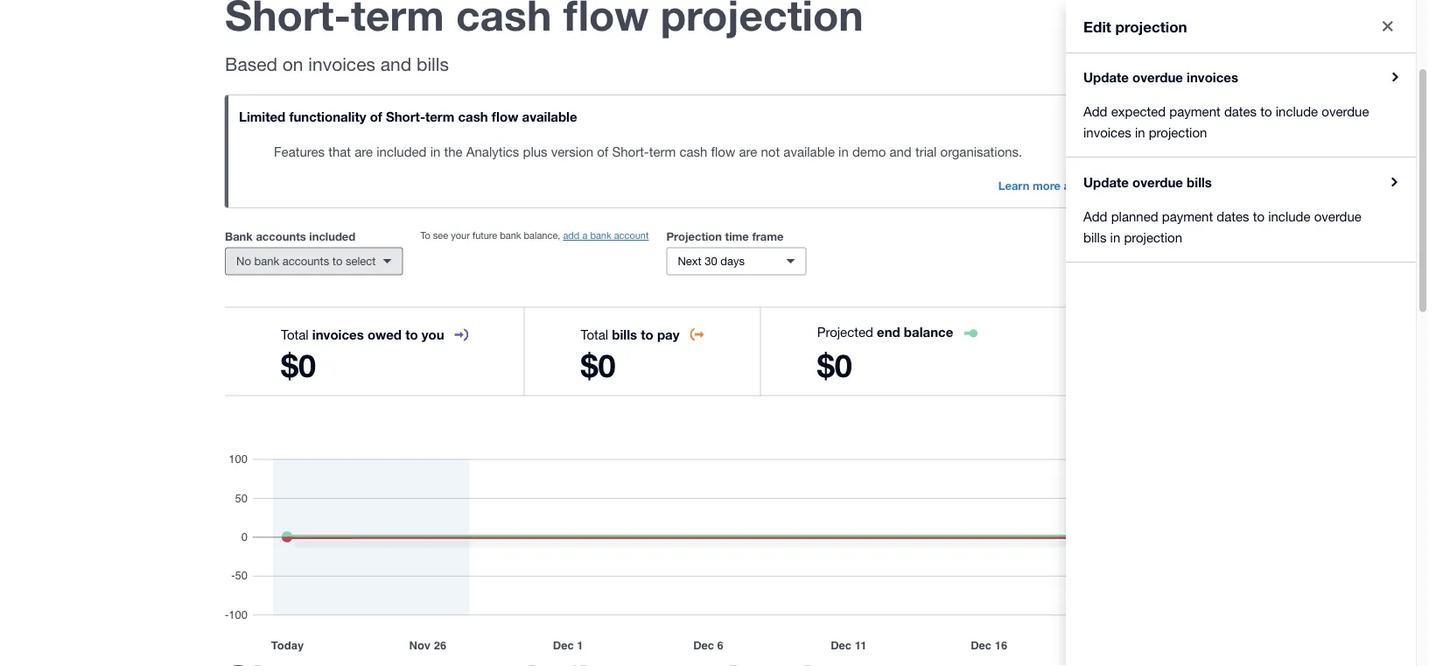 Task type: locate. For each thing, give the bounding box(es) containing it.
based on invoices and bills
[[225, 53, 449, 74]]

no bank accounts to select
[[236, 254, 376, 268]]

bills inside total bills to pay $0
[[612, 327, 638, 342]]

of right version at the left top of page
[[597, 144, 609, 159]]

0 vertical spatial dates
[[1225, 103, 1257, 119]]

total for $0
[[581, 327, 609, 342]]

1 horizontal spatial cash
[[680, 144, 708, 159]]

and
[[381, 53, 412, 74], [890, 144, 912, 159]]

2 update from the top
[[1084, 174, 1129, 190]]

1 vertical spatial short-
[[612, 144, 649, 159]]

update overdue invoices
[[1084, 69, 1239, 85]]

1 vertical spatial include
[[1269, 208, 1311, 224]]

in inside add planned payment dates to include overdue bills in projection
[[1111, 229, 1121, 245]]

total left 'pay'
[[581, 327, 609, 342]]

0 vertical spatial available
[[522, 109, 577, 124]]

1 horizontal spatial total
[[581, 327, 609, 342]]

bank accounts included
[[225, 229, 356, 243]]

payment down update overdue invoices
[[1170, 103, 1221, 119]]

0 vertical spatial add
[[1084, 103, 1108, 119]]

0 vertical spatial included
[[377, 144, 427, 159]]

future
[[473, 230, 497, 241]]

bank right a
[[590, 230, 612, 241]]

1 horizontal spatial included
[[377, 144, 427, 159]]

1 horizontal spatial of
[[597, 144, 609, 159]]

2 are from the left
[[739, 144, 758, 159]]

short- right version at the left top of page
[[612, 144, 649, 159]]

payment for invoices
[[1170, 103, 1221, 119]]

update for update overdue invoices
[[1084, 69, 1129, 85]]

1 vertical spatial add
[[1084, 208, 1108, 224]]

edit
[[1084, 18, 1112, 35]]

term
[[425, 109, 455, 124], [649, 144, 676, 159]]

projection
[[1116, 18, 1188, 35], [1149, 124, 1208, 140], [1125, 229, 1183, 245]]

1 $0 from the left
[[281, 347, 316, 384]]

accounts down bank accounts included
[[283, 254, 329, 268]]

0 horizontal spatial $0
[[281, 347, 316, 384]]

in left the
[[430, 144, 441, 159]]

trial
[[916, 144, 937, 159]]

account
[[614, 230, 649, 241]]

0 horizontal spatial cash
[[458, 109, 488, 124]]

invoices left owed
[[312, 327, 364, 342]]

add planned payment dates to include overdue bills in projection
[[1084, 208, 1362, 245]]

1 vertical spatial projection
[[1149, 124, 1208, 140]]

payment
[[1170, 103, 1221, 119], [1162, 208, 1214, 224]]

projection up update overdue invoices
[[1116, 18, 1188, 35]]

analytics right the
[[466, 144, 519, 159]]

total inside total invoices owed to you $0
[[281, 327, 309, 342]]

add inside add expected payment dates to include overdue invoices in projection
[[1084, 103, 1108, 119]]

short- right 'functionality'
[[386, 109, 425, 124]]

plus up planned
[[1151, 179, 1174, 192]]

$0 inside total invoices owed to you $0
[[281, 347, 316, 384]]

2 add from the top
[[1084, 208, 1108, 224]]

0 horizontal spatial bank
[[254, 254, 279, 268]]

of right 'functionality'
[[370, 109, 382, 124]]

payment inside add planned payment dates to include overdue bills in projection
[[1162, 208, 1214, 224]]

cash
[[458, 109, 488, 124], [680, 144, 708, 159]]

total
[[281, 327, 309, 342], [581, 327, 609, 342]]

overdue
[[1133, 69, 1184, 85], [1322, 103, 1370, 119], [1133, 174, 1184, 190], [1315, 208, 1362, 224]]

are
[[355, 144, 373, 159], [739, 144, 758, 159]]

owed
[[368, 327, 402, 342]]

1 add from the top
[[1084, 103, 1108, 119]]

balance,
[[524, 230, 561, 241]]

dates
[[1225, 103, 1257, 119], [1217, 208, 1250, 224]]

cash up the
[[458, 109, 488, 124]]

$0
[[281, 347, 316, 384], [581, 347, 616, 384], [817, 347, 853, 384]]

in down planned
[[1111, 229, 1121, 245]]

available up version at the left top of page
[[522, 109, 577, 124]]

available
[[522, 109, 577, 124], [784, 144, 835, 159]]

1 horizontal spatial available
[[784, 144, 835, 159]]

get analytics plus
[[1082, 15, 1180, 28]]

overdue inside add expected payment dates to include overdue invoices in projection
[[1322, 103, 1370, 119]]

plus left version at the left top of page
[[523, 144, 548, 159]]

2 vertical spatial projection
[[1125, 229, 1183, 245]]

0 horizontal spatial are
[[355, 144, 373, 159]]

bank right future
[[500, 230, 521, 241]]

bank right no
[[254, 254, 279, 268]]

dates inside add expected payment dates to include overdue invoices in projection
[[1225, 103, 1257, 119]]

1 vertical spatial analytics
[[466, 144, 519, 159]]

accounts up no bank accounts to select
[[256, 229, 306, 243]]

that
[[329, 144, 351, 159]]

analytics right the get
[[1104, 15, 1153, 28]]

1 horizontal spatial are
[[739, 144, 758, 159]]

update for update overdue bills
[[1084, 174, 1129, 190]]

bills down learn more about analytics plus link
[[1084, 229, 1107, 245]]

1 vertical spatial plus
[[1151, 179, 1174, 192]]

your
[[451, 230, 470, 241]]

2 horizontal spatial $0
[[817, 347, 853, 384]]

days
[[721, 254, 745, 268]]

0 vertical spatial payment
[[1170, 103, 1221, 119]]

update up the expected
[[1084, 69, 1129, 85]]

included inside limited functionality of short-term cash flow available status
[[377, 144, 427, 159]]

total inside total bills to pay $0
[[581, 327, 609, 342]]

0 vertical spatial flow
[[492, 109, 519, 124]]

include
[[1276, 103, 1319, 119], [1269, 208, 1311, 224]]

more
[[1033, 179, 1061, 192]]

accounts
[[256, 229, 306, 243], [283, 254, 329, 268]]

0 horizontal spatial term
[[425, 109, 455, 124]]

features that are included in the analytics plus version of short-term cash flow are not available in demo and trial organisations.
[[274, 144, 1023, 159]]

add
[[1084, 103, 1108, 119], [1084, 208, 1108, 224]]

1 vertical spatial included
[[309, 229, 356, 243]]

invoices
[[308, 53, 376, 74], [1187, 69, 1239, 85], [1084, 124, 1132, 140], [312, 327, 364, 342]]

total invoices owed to you $0
[[281, 327, 444, 384]]

are right 'that'
[[355, 144, 373, 159]]

1 horizontal spatial $0
[[581, 347, 616, 384]]

1 horizontal spatial term
[[649, 144, 676, 159]]

1 vertical spatial available
[[784, 144, 835, 159]]

projection inside add planned payment dates to include overdue bills in projection
[[1125, 229, 1183, 245]]

cash left not
[[680, 144, 708, 159]]

0 vertical spatial accounts
[[256, 229, 306, 243]]

not
[[761, 144, 780, 159]]

are left not
[[739, 144, 758, 159]]

add
[[563, 230, 580, 241]]

analytics
[[1104, 15, 1153, 28], [466, 144, 519, 159], [1099, 179, 1148, 192]]

balance
[[904, 324, 954, 340]]

in down the expected
[[1135, 124, 1146, 140]]

analytics inside button
[[1104, 15, 1153, 28]]

to
[[1261, 103, 1273, 119], [1253, 208, 1265, 224], [333, 254, 343, 268], [406, 327, 418, 342], [641, 327, 654, 342]]

learn more about analytics plus link
[[988, 172, 1185, 200]]

update up planned
[[1084, 174, 1129, 190]]

2 horizontal spatial bank
[[590, 230, 612, 241]]

1 total from the left
[[281, 327, 309, 342]]

payment inside add expected payment dates to include overdue invoices in projection
[[1170, 103, 1221, 119]]

bank
[[500, 230, 521, 241], [590, 230, 612, 241], [254, 254, 279, 268]]

to
[[421, 230, 431, 241]]

1 horizontal spatial plus
[[1151, 179, 1174, 192]]

0 horizontal spatial short-
[[386, 109, 425, 124]]

pay
[[657, 327, 680, 342]]

next 30 days
[[678, 254, 745, 268]]

get analytics plus button
[[1070, 8, 1191, 36]]

on
[[283, 53, 303, 74]]

0 vertical spatial include
[[1276, 103, 1319, 119]]

1 vertical spatial accounts
[[283, 254, 329, 268]]

include for update overdue bills
[[1269, 208, 1311, 224]]

1 vertical spatial of
[[597, 144, 609, 159]]

0 vertical spatial and
[[381, 53, 412, 74]]

of
[[370, 109, 382, 124], [597, 144, 609, 159]]

flow
[[492, 109, 519, 124], [711, 144, 736, 159]]

total for you
[[281, 327, 309, 342]]

projection inside add expected payment dates to include overdue invoices in projection
[[1149, 124, 1208, 140]]

update overdue bills
[[1084, 174, 1213, 190]]

and left trial
[[890, 144, 912, 159]]

available right not
[[784, 144, 835, 159]]

and up limited functionality of short-term cash flow available
[[381, 53, 412, 74]]

bills
[[417, 53, 449, 74], [1187, 174, 1213, 190], [1084, 229, 1107, 245], [612, 327, 638, 342]]

in
[[1135, 124, 1146, 140], [430, 144, 441, 159], [839, 144, 849, 159], [1111, 229, 1121, 245]]

payment down update overdue bills
[[1162, 208, 1214, 224]]

1 vertical spatial cash
[[680, 144, 708, 159]]

dates for update overdue bills
[[1217, 208, 1250, 224]]

include inside add planned payment dates to include overdue bills in projection
[[1269, 208, 1311, 224]]

no
[[236, 254, 251, 268]]

0 vertical spatial analytics
[[1104, 15, 1153, 28]]

bills up limited functionality of short-term cash flow available
[[417, 53, 449, 74]]

0 vertical spatial term
[[425, 109, 455, 124]]

projected end balance
[[817, 324, 954, 340]]

included down limited functionality of short-term cash flow available
[[377, 144, 427, 159]]

1 horizontal spatial and
[[890, 144, 912, 159]]

add inside add planned payment dates to include overdue bills in projection
[[1084, 208, 1108, 224]]

1 vertical spatial dates
[[1217, 208, 1250, 224]]

1 update from the top
[[1084, 69, 1129, 85]]

to inside popup button
[[333, 254, 343, 268]]

include inside add expected payment dates to include overdue invoices in projection
[[1276, 103, 1319, 119]]

invoices inside add expected payment dates to include overdue invoices in projection
[[1084, 124, 1132, 140]]

0 horizontal spatial plus
[[523, 144, 548, 159]]

in inside add expected payment dates to include overdue invoices in projection
[[1135, 124, 1146, 140]]

you
[[422, 327, 444, 342]]

limited functionality of short-term cash flow available
[[239, 109, 577, 124]]

add left the expected
[[1084, 103, 1108, 119]]

invoices down the expected
[[1084, 124, 1132, 140]]

analytics up planned
[[1099, 179, 1148, 192]]

0 vertical spatial update
[[1084, 69, 1129, 85]]

functionality
[[289, 109, 366, 124]]

and inside limited functionality of short-term cash flow available status
[[890, 144, 912, 159]]

the
[[444, 144, 463, 159]]

included
[[377, 144, 427, 159], [309, 229, 356, 243]]

0 horizontal spatial included
[[309, 229, 356, 243]]

projection down the expected
[[1149, 124, 1208, 140]]

1 vertical spatial payment
[[1162, 208, 1214, 224]]

2 total from the left
[[581, 327, 609, 342]]

0 horizontal spatial of
[[370, 109, 382, 124]]

get
[[1082, 15, 1101, 28]]

bills inside add planned payment dates to include overdue bills in projection
[[1084, 229, 1107, 245]]

total down no bank accounts to select
[[281, 327, 309, 342]]

projection down planned
[[1125, 229, 1183, 245]]

bills left 'pay'
[[612, 327, 638, 342]]

short-
[[386, 109, 425, 124], [612, 144, 649, 159]]

1 vertical spatial and
[[890, 144, 912, 159]]

included up the no bank accounts to select popup button
[[309, 229, 356, 243]]

update
[[1084, 69, 1129, 85], [1084, 174, 1129, 190]]

1 vertical spatial update
[[1084, 174, 1129, 190]]

projected
[[817, 324, 874, 340]]

0 horizontal spatial total
[[281, 327, 309, 342]]

1 horizontal spatial bank
[[500, 230, 521, 241]]

plus
[[523, 144, 548, 159], [1151, 179, 1174, 192]]

dates inside add planned payment dates to include overdue bills in projection
[[1217, 208, 1250, 224]]

1 vertical spatial flow
[[711, 144, 736, 159]]

add down learn more about analytics plus link
[[1084, 208, 1108, 224]]

2 $0 from the left
[[581, 347, 616, 384]]



Task type: vqa. For each thing, say whether or not it's contained in the screenshot.
Total invoices owed to you $0
yes



Task type: describe. For each thing, give the bounding box(es) containing it.
organisations.
[[941, 144, 1023, 159]]

close image
[[1371, 9, 1406, 44]]

bank
[[225, 229, 253, 243]]

overdue inside add planned payment dates to include overdue bills in projection
[[1315, 208, 1362, 224]]

projection time frame
[[667, 229, 784, 243]]

next
[[678, 254, 702, 268]]

3 $0 from the left
[[817, 347, 853, 384]]

0 horizontal spatial and
[[381, 53, 412, 74]]

payment for bills
[[1162, 208, 1214, 224]]

planned
[[1112, 208, 1159, 224]]

plus
[[1157, 15, 1180, 28]]

dates for update overdue invoices
[[1225, 103, 1257, 119]]

add a bank account link
[[563, 230, 649, 241]]

bank inside popup button
[[254, 254, 279, 268]]

features
[[274, 144, 325, 159]]

based
[[225, 53, 277, 74]]

1 horizontal spatial flow
[[711, 144, 736, 159]]

total bills to pay $0
[[581, 327, 680, 384]]

add for update overdue invoices
[[1084, 103, 1108, 119]]

to inside total invoices owed to you $0
[[406, 327, 418, 342]]

projection
[[667, 229, 722, 243]]

no bank accounts to select button
[[225, 247, 403, 275]]

1 vertical spatial term
[[649, 144, 676, 159]]

1 horizontal spatial short-
[[612, 144, 649, 159]]

projection for invoices
[[1149, 124, 1208, 140]]

demo
[[853, 144, 886, 159]]

see
[[433, 230, 448, 241]]

in left demo
[[839, 144, 849, 159]]

include for update overdue invoices
[[1276, 103, 1319, 119]]

about
[[1064, 179, 1095, 192]]

learn more about analytics plus
[[999, 179, 1174, 192]]

end
[[877, 324, 901, 340]]

projection for bills
[[1125, 229, 1183, 245]]

0 horizontal spatial flow
[[492, 109, 519, 124]]

next 30 days button
[[667, 247, 807, 275]]

limited functionality of short-term cash flow available status
[[225, 95, 1192, 207]]

invoices inside total invoices owed to you $0
[[312, 327, 364, 342]]

learn
[[999, 179, 1030, 192]]

bills up add planned payment dates to include overdue bills in projection
[[1187, 174, 1213, 190]]

1 are from the left
[[355, 144, 373, 159]]

0 vertical spatial short-
[[386, 109, 425, 124]]

time
[[725, 229, 749, 243]]

invoices up add expected payment dates to include overdue invoices in projection
[[1187, 69, 1239, 85]]

0 vertical spatial cash
[[458, 109, 488, 124]]

add for update overdue bills
[[1084, 208, 1108, 224]]

0 vertical spatial projection
[[1116, 18, 1188, 35]]

invoices right "on"
[[308, 53, 376, 74]]

0 vertical spatial plus
[[523, 144, 548, 159]]

0 horizontal spatial available
[[522, 109, 577, 124]]

30
[[705, 254, 718, 268]]

expected
[[1112, 103, 1166, 119]]

limited
[[239, 109, 286, 124]]

2 vertical spatial analytics
[[1099, 179, 1148, 192]]

$0 inside total bills to pay $0
[[581, 347, 616, 384]]

edit projection
[[1084, 18, 1188, 35]]

0 vertical spatial of
[[370, 109, 382, 124]]

add expected payment dates to include overdue invoices in projection
[[1084, 103, 1370, 140]]

to see your future bank balance, add a bank account
[[421, 230, 649, 241]]

a
[[583, 230, 588, 241]]

frame
[[752, 229, 784, 243]]

accounts inside popup button
[[283, 254, 329, 268]]

to inside add planned payment dates to include overdue bills in projection
[[1253, 208, 1265, 224]]

to inside total bills to pay $0
[[641, 327, 654, 342]]

plus inside learn more about analytics plus link
[[1151, 179, 1174, 192]]

select
[[346, 254, 376, 268]]

to inside add expected payment dates to include overdue invoices in projection
[[1261, 103, 1273, 119]]

version
[[551, 144, 594, 159]]



